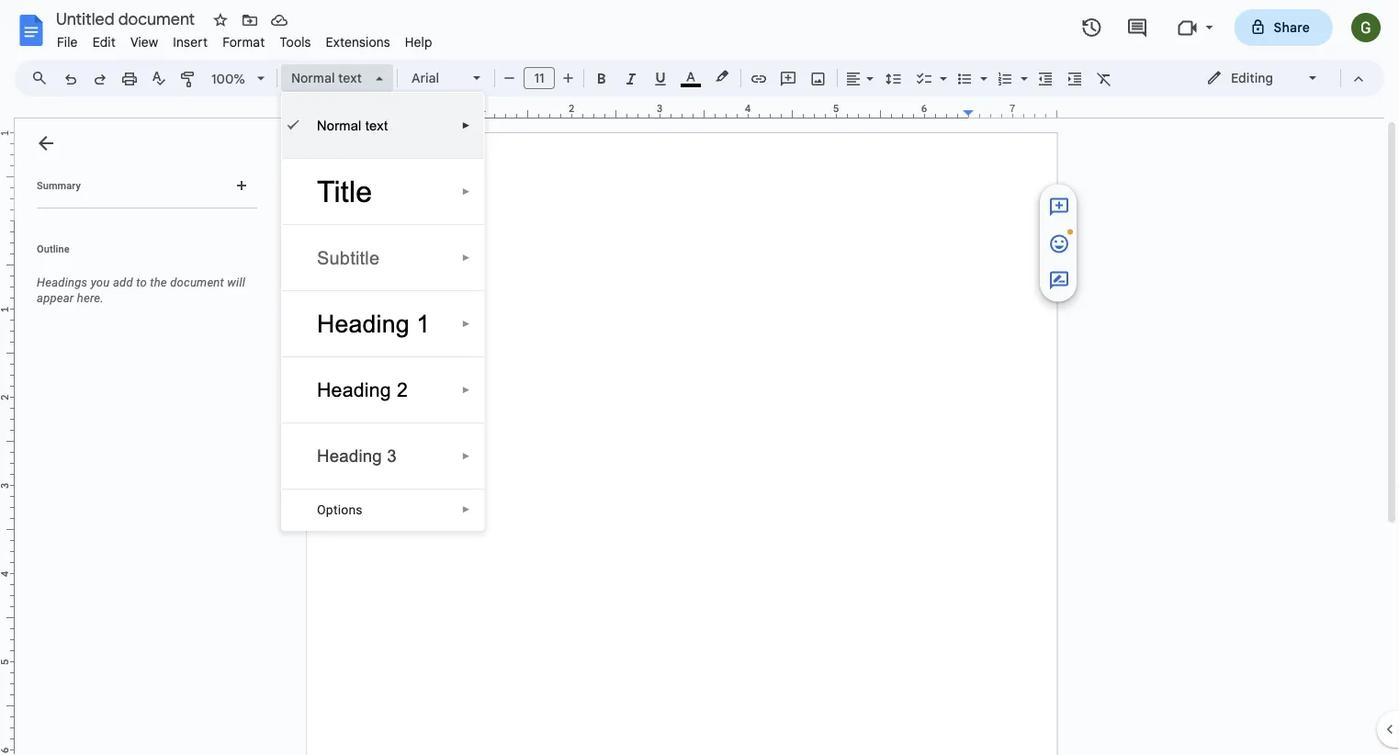 Task type: vqa. For each thing, say whether or not it's contained in the screenshot.
list
no



Task type: locate. For each thing, give the bounding box(es) containing it.
format menu item
[[215, 31, 272, 53]]

text color image
[[681, 65, 701, 87]]

1 heading from the top
[[317, 310, 410, 337]]

text inside option
[[338, 70, 362, 86]]

Zoom text field
[[207, 66, 251, 92]]

normal down styles list. normal text selected. option
[[317, 118, 362, 133]]

tools menu item
[[272, 31, 319, 53]]

extensions menu item
[[319, 31, 398, 53]]

summary
[[37, 180, 81, 191]]

heading
[[317, 310, 410, 337], [317, 379, 391, 401], [317, 447, 382, 466]]

title
[[317, 175, 373, 208]]

heading 2
[[317, 379, 408, 401]]

Zoom field
[[204, 65, 273, 93]]

text up title
[[366, 118, 388, 133]]

1 vertical spatial normal
[[317, 118, 362, 133]]

edit
[[93, 34, 116, 50]]

file menu item
[[50, 31, 85, 53]]

heading for heading 3
[[317, 447, 382, 466]]

►
[[462, 120, 471, 131], [462, 186, 471, 197], [462, 252, 471, 263], [462, 318, 471, 329], [462, 385, 471, 395], [462, 451, 471, 461], [462, 505, 471, 515]]

add emoji reaction image
[[1049, 233, 1071, 255]]

1 horizontal spatial text
[[366, 118, 388, 133]]

highlight color image
[[712, 65, 733, 87]]

normal text up "left margin" image
[[291, 70, 362, 86]]

to
[[136, 276, 147, 290]]

heading left 1
[[317, 310, 410, 337]]

main toolbar
[[54, 0, 1172, 522]]

summary heading
[[37, 178, 81, 193]]

share button
[[1235, 9, 1334, 46]]

2 ► from the top
[[462, 186, 471, 197]]

Font size field
[[524, 67, 563, 90]]

1 vertical spatial text
[[366, 118, 388, 133]]

format
[[223, 34, 265, 50]]

ptions
[[326, 502, 363, 517]]

0 vertical spatial normal
[[291, 70, 335, 86]]

2 vertical spatial heading
[[317, 447, 382, 466]]

the
[[150, 276, 167, 290]]

right margin image
[[964, 104, 1057, 118]]

3 ► from the top
[[462, 252, 471, 263]]

top margin image
[[0, 133, 14, 226]]

headings you add to the document will appear here.
[[37, 276, 245, 305]]

heading 1
[[317, 310, 431, 337]]

1 vertical spatial normal text
[[317, 118, 388, 133]]

heading for heading 2
[[317, 379, 391, 401]]

edit menu item
[[85, 31, 123, 53]]

menu bar
[[50, 24, 440, 54]]

outline
[[37, 243, 70, 255]]

menu bar banner
[[0, 0, 1400, 756]]

normal text down styles list. normal text selected. option
[[317, 118, 388, 133]]

normal text
[[291, 70, 362, 86], [317, 118, 388, 133]]

insert image image
[[808, 65, 830, 91]]

view menu item
[[123, 31, 166, 53]]

normal
[[291, 70, 335, 86], [317, 118, 362, 133]]

left margin image
[[308, 104, 401, 118]]

heading left '3'
[[317, 447, 382, 466]]

1 vertical spatial heading
[[317, 379, 391, 401]]

3 heading from the top
[[317, 447, 382, 466]]

document
[[170, 276, 224, 290]]

0 vertical spatial text
[[338, 70, 362, 86]]

editing button
[[1194, 64, 1333, 92]]

0 vertical spatial heading
[[317, 310, 410, 337]]

Menus field
[[23, 65, 63, 91]]

heading left 2
[[317, 379, 391, 401]]

title application
[[0, 0, 1400, 756]]

menu bar containing file
[[50, 24, 440, 54]]

share
[[1274, 19, 1311, 35]]

text up "left margin" image
[[338, 70, 362, 86]]

6 ► from the top
[[462, 451, 471, 461]]

0 horizontal spatial text
[[338, 70, 362, 86]]

mode and view toolbar
[[1193, 60, 1374, 97]]

2 heading from the top
[[317, 379, 391, 401]]

normal down 'tools'
[[291, 70, 335, 86]]

0 vertical spatial normal text
[[291, 70, 362, 86]]

heading 3
[[317, 447, 397, 466]]

line & paragraph spacing image
[[884, 65, 905, 91]]

text
[[338, 70, 362, 86], [366, 118, 388, 133]]



Task type: describe. For each thing, give the bounding box(es) containing it.
file
[[57, 34, 78, 50]]

document outline element
[[15, 119, 265, 756]]

options o element
[[317, 502, 368, 517]]

here.
[[77, 291, 104, 305]]

Star checkbox
[[208, 7, 233, 33]]

arial option
[[412, 65, 462, 91]]

o
[[317, 502, 326, 517]]

subtitle
[[317, 248, 380, 268]]

help menu item
[[398, 31, 440, 53]]

2
[[397, 379, 408, 401]]

normal text inside option
[[291, 70, 362, 86]]

editing
[[1232, 70, 1274, 86]]

o ptions
[[317, 502, 363, 517]]

will
[[227, 276, 245, 290]]

5 ► from the top
[[462, 385, 471, 395]]

normal inside title list box
[[317, 118, 362, 133]]

tools
[[280, 34, 311, 50]]

you
[[91, 276, 110, 290]]

menu bar inside the menu bar "banner"
[[50, 24, 440, 54]]

styles list. normal text selected. option
[[291, 65, 365, 91]]

normal inside option
[[291, 70, 335, 86]]

title list box
[[281, 92, 485, 531]]

headings
[[37, 276, 88, 290]]

insert
[[173, 34, 208, 50]]

4 ► from the top
[[462, 318, 471, 329]]

view
[[130, 34, 158, 50]]

normal text inside title list box
[[317, 118, 388, 133]]

insert menu item
[[166, 31, 215, 53]]

help
[[405, 34, 433, 50]]

add comment image
[[1049, 196, 1071, 218]]

1 ► from the top
[[462, 120, 471, 131]]

text inside title list box
[[366, 118, 388, 133]]

add
[[113, 276, 133, 290]]

suggest edits image
[[1049, 270, 1071, 292]]

3
[[387, 447, 397, 466]]

1
[[417, 310, 431, 337]]

extensions
[[326, 34, 390, 50]]

heading for heading 1
[[317, 310, 410, 337]]

checklist menu image
[[936, 66, 948, 73]]

Font size text field
[[525, 67, 554, 89]]

bulleted list menu image
[[976, 66, 988, 73]]

7 ► from the top
[[462, 505, 471, 515]]

Rename text field
[[50, 7, 206, 29]]

arial
[[412, 70, 440, 86]]

outline heading
[[15, 242, 265, 267]]

appear
[[37, 291, 74, 305]]



